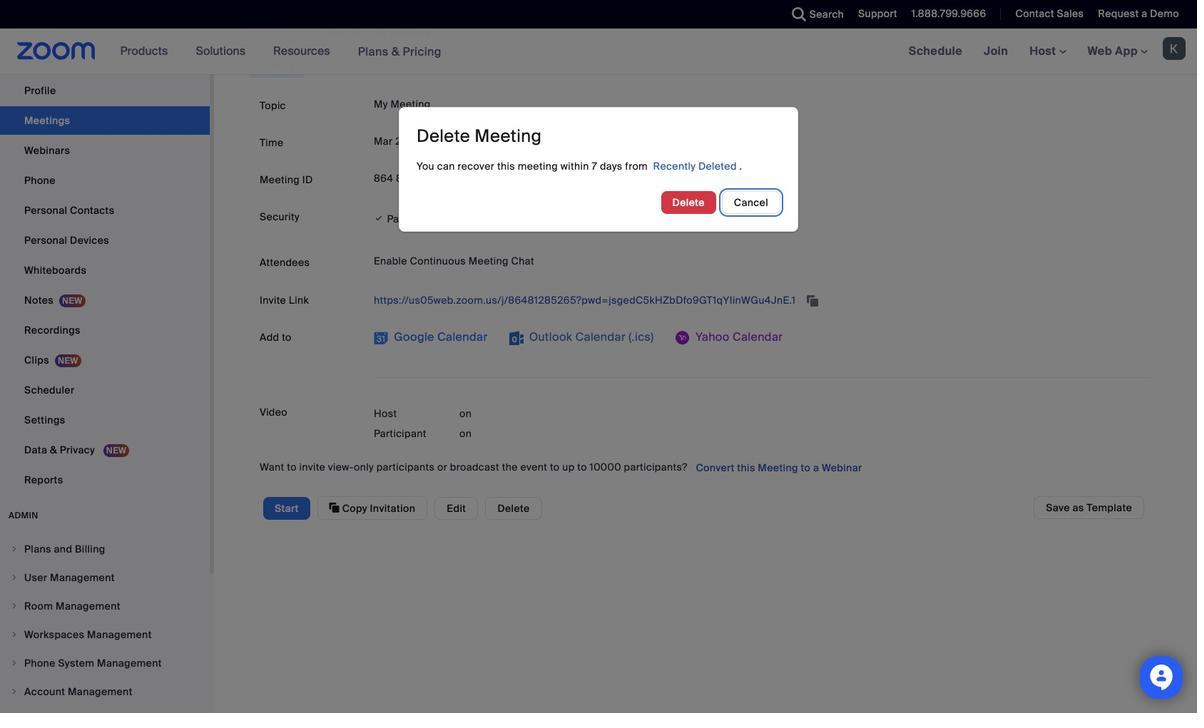 Task type: locate. For each thing, give the bounding box(es) containing it.
my meetings
[[248, 24, 311, 37]]

0 horizontal spatial btn image
[[374, 331, 388, 345]]

support link
[[848, 0, 901, 29], [858, 7, 897, 20]]

3 calendar from the left
[[733, 330, 783, 345]]

attendees
[[260, 256, 310, 269]]

plans & pricing
[[358, 44, 442, 59]]

2 my meetings link from the top
[[248, 24, 311, 37]]

&
[[392, 44, 400, 59], [50, 444, 57, 457]]

1 on from the top
[[460, 407, 472, 420]]

btn image inside yahoo calendar link
[[676, 331, 690, 345]]

reports
[[24, 474, 63, 487]]

1 vertical spatial my
[[374, 98, 388, 111]]

0 vertical spatial personal
[[24, 204, 67, 217]]

meeting"
[[390, 24, 434, 37]]

meetings
[[265, 24, 311, 37]]

1 horizontal spatial time
[[525, 135, 549, 148]]

admin menu menu
[[0, 536, 210, 714]]

plans
[[358, 44, 389, 59]]

calendar right yahoo
[[733, 330, 783, 345]]

personal for personal contacts
[[24, 204, 67, 217]]

cancel
[[734, 196, 768, 209]]

1 horizontal spatial &
[[392, 44, 400, 59]]

join link
[[973, 29, 1019, 74]]

1 horizontal spatial delete
[[498, 502, 530, 515]]

calendar for outlook
[[575, 330, 626, 345]]

devices
[[70, 234, 109, 247]]

id
[[302, 173, 313, 186]]

calendar inside yahoo calendar link
[[733, 330, 783, 345]]

calendar inside the google calendar link
[[437, 330, 488, 345]]

host element
[[460, 407, 545, 421], [460, 427, 545, 441]]

2 personal from the top
[[24, 234, 67, 247]]

delete meeting
[[417, 125, 542, 147]]

topic
[[260, 99, 286, 112]]

2 calendar from the left
[[575, 330, 626, 345]]

participants
[[377, 461, 435, 474]]

link
[[289, 294, 309, 307]]

google
[[394, 330, 434, 345]]

topic element
[[374, 94, 1152, 115]]

this right 'convert'
[[737, 462, 755, 475]]

profile
[[24, 84, 56, 97]]

my meetings link
[[248, 24, 311, 38], [248, 24, 311, 37]]

contact sales link up the meetings navigation
[[1016, 7, 1084, 20]]

meeting
[[391, 98, 431, 111], [475, 125, 542, 147], [260, 173, 300, 186], [469, 255, 509, 268], [758, 462, 798, 475]]

clips link
[[0, 346, 210, 375]]

btn image left "outlook"
[[509, 331, 523, 345]]

1 btn image from the left
[[374, 331, 388, 345]]

0 horizontal spatial calendar
[[437, 330, 488, 345]]

this inside the want to invite view-only participants or broadcast the event to up to 10000 participants? convert this meeting to a webinar
[[737, 462, 755, 475]]

0 vertical spatial &
[[392, 44, 400, 59]]

https://us05web.zoom.us/j/86481285265?pwd=jsgedc5khzbdfo9gt1qyiinwgu4jne.1 link
[[374, 294, 798, 307]]

banner
[[0, 29, 1197, 75]]

1 my meetings link from the top
[[248, 24, 311, 38]]

personal up whiteboards
[[24, 234, 67, 247]]

host element for participant
[[460, 427, 545, 441]]

time left (us
[[525, 135, 549, 148]]

& inside personal menu menu
[[50, 444, 57, 457]]

delete button down "recently deleted" link
[[661, 191, 716, 214]]

security
[[260, 210, 300, 223]]

personal for personal devices
[[24, 234, 67, 247]]

0 horizontal spatial time
[[260, 136, 284, 149]]

1 vertical spatial host element
[[460, 427, 545, 441]]

to right want
[[287, 461, 297, 474]]

checked image
[[374, 211, 384, 225]]

request
[[1098, 7, 1139, 20]]

my up the mar
[[374, 98, 388, 111]]

0 horizontal spatial my
[[248, 24, 262, 37]]

1 vertical spatial this
[[737, 462, 755, 475]]

0 vertical spatial this
[[497, 160, 515, 173]]

canada)
[[592, 135, 633, 148]]

0 horizontal spatial a
[[813, 462, 819, 475]]

a left demo
[[1142, 7, 1148, 20]]

recently deleted link
[[653, 160, 737, 173]]

5265
[[422, 172, 447, 185]]

edit
[[447, 502, 466, 515]]

calendar down https://us05web.zoom.us/j/86481285265?pwd=jsgedc5khzbdfo9gt1qyiinwgu4jne.1
[[575, 330, 626, 345]]

1 horizontal spatial delete button
[[661, 191, 716, 214]]

delete up can
[[417, 125, 470, 147]]

btn image
[[374, 331, 388, 345], [509, 331, 523, 345], [676, 331, 690, 345]]

delete meeting heading
[[417, 125, 542, 147]]

scheduler link
[[0, 376, 210, 405]]

2 vertical spatial delete
[[498, 502, 530, 515]]

1.888.799.9666
[[912, 7, 986, 20]]

0 vertical spatial delete
[[417, 125, 470, 147]]

& right data
[[50, 444, 57, 457]]

0 vertical spatial host element
[[460, 407, 545, 421]]

meeting inside topic element
[[391, 98, 431, 111]]

0 horizontal spatial delete button
[[485, 497, 542, 520]]

start
[[275, 502, 299, 515]]

1 horizontal spatial btn image
[[509, 331, 523, 345]]

2 horizontal spatial delete
[[673, 196, 705, 209]]

2 horizontal spatial calendar
[[733, 330, 783, 345]]

enable
[[374, 255, 407, 268]]

https://us05web.zoom.us/j/86481285265?pwd=jsgedc5khzbdfo9gt1qyiinwgu4jne.1
[[374, 294, 798, 307]]

2 horizontal spatial btn image
[[676, 331, 690, 345]]

to right up
[[577, 461, 587, 474]]

outlook calendar (.ics)
[[526, 330, 654, 345]]

1 vertical spatial a
[[813, 462, 819, 475]]

this down pacific
[[497, 160, 515, 173]]

my
[[248, 24, 262, 37], [374, 98, 388, 111]]

calendar for yahoo
[[733, 330, 783, 345]]

btn image left yahoo
[[676, 331, 690, 345]]

(.ics)
[[629, 330, 654, 345]]

a left webinar
[[813, 462, 819, 475]]

calendar inside outlook calendar (.ics) link
[[575, 330, 626, 345]]

webinars
[[24, 144, 70, 157]]

& right plans
[[392, 44, 400, 59]]

1 vertical spatial on
[[460, 427, 472, 440]]

calendar
[[437, 330, 488, 345], [575, 330, 626, 345], [733, 330, 783, 345]]

add to element
[[374, 326, 1152, 363]]

contact sales link
[[1005, 0, 1088, 29], [1016, 7, 1084, 20]]

meeting
[[518, 160, 558, 173]]

host
[[374, 407, 397, 420]]

3 btn image from the left
[[676, 331, 690, 345]]

my meeting
[[374, 98, 431, 111]]

zoom logo image
[[17, 42, 95, 60]]

1 horizontal spatial calendar
[[575, 330, 626, 345]]

1 vertical spatial delete
[[673, 196, 705, 209]]

1 host element from the top
[[460, 407, 545, 421]]

this
[[497, 160, 515, 173], [737, 462, 755, 475]]

support
[[858, 7, 897, 20]]

meetings navigation
[[898, 29, 1197, 75]]

manage "my meeting" link
[[328, 24, 434, 38]]

.
[[740, 160, 742, 173]]

broadcast
[[450, 461, 499, 474]]

1 vertical spatial delete button
[[485, 497, 542, 520]]

1 horizontal spatial this
[[737, 462, 755, 475]]

clips
[[24, 354, 49, 367]]

invite
[[260, 294, 286, 307]]

cancel button
[[722, 191, 781, 214]]

add
[[260, 331, 279, 344]]

start link
[[263, 497, 310, 520]]

1 calendar from the left
[[437, 330, 488, 345]]

you can recover this meeting within 7 days from recently deleted .
[[417, 160, 742, 173]]

1 personal from the top
[[24, 204, 67, 217]]

outlook calendar (.ics) link
[[509, 326, 654, 349]]

1 vertical spatial &
[[50, 444, 57, 457]]

delete button down "the"
[[485, 497, 542, 520]]

save as template
[[1046, 502, 1132, 514]]

convert this meeting to a webinar button
[[696, 457, 862, 479]]

home link
[[0, 46, 210, 75]]

manage my meeting navigation
[[248, 24, 1163, 38]]

want to invite view-only participants or broadcast the event to up to 10000 participants? convert this meeting to a webinar
[[260, 461, 862, 475]]

calendar right google
[[437, 330, 488, 345]]

2 btn image from the left
[[509, 331, 523, 345]]

delete for the top delete button
[[673, 196, 705, 209]]

my inside navigation
[[248, 24, 262, 37]]

outlook
[[529, 330, 573, 345]]

whiteboards link
[[0, 256, 210, 285]]

time down topic at the left of page
[[260, 136, 284, 149]]

copy invitation button
[[317, 497, 428, 520]]

1 horizontal spatial a
[[1142, 7, 1148, 20]]

webinars link
[[0, 136, 210, 165]]

delete down "recently deleted" link
[[673, 196, 705, 209]]

0 horizontal spatial &
[[50, 444, 57, 457]]

btn image inside the google calendar link
[[374, 331, 388, 345]]

2 on from the top
[[460, 427, 472, 440]]

delete down "the"
[[498, 502, 530, 515]]

meeting inside the want to invite view-only participants or broadcast the event to up to 10000 participants? convert this meeting to a webinar
[[758, 462, 798, 475]]

banner containing schedule
[[0, 29, 1197, 75]]

add to
[[260, 331, 292, 344]]

and
[[571, 135, 590, 148]]

home
[[24, 54, 54, 67]]

0 horizontal spatial this
[[497, 160, 515, 173]]

invite link
[[260, 294, 309, 307]]

1 horizontal spatial my
[[374, 98, 388, 111]]

my inside topic element
[[374, 98, 388, 111]]

manage my meeting tab control tab list
[[248, 55, 305, 78]]

btn image inside outlook calendar (.ics) link
[[509, 331, 523, 345]]

0 vertical spatial my
[[248, 24, 262, 37]]

my left meetings
[[248, 24, 262, 37]]

you
[[417, 160, 435, 173]]

btn image left google
[[374, 331, 388, 345]]

time
[[525, 135, 549, 148], [260, 136, 284, 149]]

pm
[[472, 135, 487, 148]]

on
[[460, 407, 472, 420], [460, 427, 472, 440]]

& inside product information navigation
[[392, 44, 400, 59]]

personal down phone
[[24, 204, 67, 217]]

2 host element from the top
[[460, 427, 545, 441]]

0 vertical spatial on
[[460, 407, 472, 420]]

delete meeting dialog
[[399, 107, 798, 232]]

1 vertical spatial personal
[[24, 234, 67, 247]]

participant
[[374, 427, 426, 440]]

right image
[[315, 24, 324, 38]]

meeting id
[[260, 173, 313, 186]]

to left up
[[550, 461, 560, 474]]



Task type: describe. For each thing, give the bounding box(es) containing it.
delete for the left delete button
[[498, 502, 530, 515]]

my for my meetings
[[248, 24, 262, 37]]

reports link
[[0, 466, 210, 494]]

pacific
[[490, 135, 523, 148]]

personal contacts
[[24, 204, 114, 217]]

settings
[[24, 414, 65, 427]]

continuous
[[410, 255, 466, 268]]

02:00
[[439, 135, 469, 148]]

& for pricing
[[392, 44, 400, 59]]

convert
[[696, 462, 735, 475]]

my for my meeting
[[374, 98, 388, 111]]

0 horizontal spatial delete
[[417, 125, 470, 147]]

personal
[[9, 21, 57, 32]]

schedule link
[[898, 29, 973, 74]]

to left webinar
[[801, 462, 811, 475]]

contact sales link up join on the right of page
[[1005, 0, 1088, 29]]

or
[[437, 461, 447, 474]]

mar
[[374, 135, 393, 148]]

to right add at the left of the page
[[282, 331, 292, 344]]

0 vertical spatial a
[[1142, 7, 1148, 20]]

copy image
[[329, 502, 340, 514]]

data
[[24, 444, 47, 457]]

mar 21, 2024 02:00 pm pacific time (us and canada)
[[374, 135, 633, 148]]

host element for host
[[460, 407, 545, 421]]

scheduler
[[24, 384, 74, 397]]

days
[[600, 160, 623, 173]]

this inside delete meeting dialog
[[497, 160, 515, 173]]

settings link
[[0, 406, 210, 435]]

invite
[[299, 461, 325, 474]]

btn image for google calendar
[[374, 331, 388, 345]]

invitation
[[370, 502, 415, 515]]

yahoo
[[696, 330, 730, 345]]

phone
[[24, 174, 55, 187]]

data & privacy
[[24, 444, 98, 457]]

btn image for yahoo calendar
[[676, 331, 690, 345]]

864 8128 5265
[[374, 172, 447, 185]]

admin
[[9, 510, 38, 522]]

deleted
[[698, 160, 737, 173]]

save as template button
[[1034, 497, 1145, 519]]

within
[[561, 160, 589, 173]]

yahoo calendar link
[[676, 326, 783, 349]]

data & privacy link
[[0, 436, 210, 465]]

save
[[1046, 502, 1070, 514]]

event
[[521, 461, 547, 474]]

product information navigation
[[110, 29, 452, 75]]

from
[[625, 160, 648, 173]]

"my
[[370, 24, 388, 37]]

copy
[[342, 502, 367, 515]]

profile link
[[0, 76, 210, 105]]

view-
[[328, 461, 354, 474]]

on for participant
[[460, 427, 472, 440]]

(us
[[552, 135, 569, 148]]

contact sales
[[1016, 7, 1084, 20]]

calendar for google
[[437, 330, 488, 345]]

a inside the want to invite view-only participants or broadcast the event to up to 10000 participants? convert this meeting to a webinar
[[813, 462, 819, 475]]

pricing
[[403, 44, 442, 59]]

2024
[[411, 135, 437, 148]]

copy invitation
[[340, 502, 415, 515]]

request a demo
[[1098, 7, 1179, 20]]

864
[[374, 172, 393, 185]]

passcode
[[387, 212, 435, 225]]

8128
[[396, 172, 419, 185]]

manage "my meeting"
[[328, 24, 434, 37]]

contact
[[1016, 7, 1054, 20]]

demo
[[1150, 7, 1179, 20]]

btn image for outlook calendar (.ics)
[[509, 331, 523, 345]]

notes link
[[0, 286, 210, 315]]

as
[[1073, 502, 1084, 514]]

the
[[502, 461, 518, 474]]

up
[[562, 461, 575, 474]]

manage
[[328, 24, 367, 37]]

personal devices
[[24, 234, 109, 247]]

sales
[[1057, 7, 1084, 20]]

21,
[[395, 135, 408, 148]]

can
[[437, 160, 455, 173]]

webinar
[[822, 462, 862, 475]]

personal menu menu
[[0, 46, 210, 496]]

recordings link
[[0, 316, 210, 345]]

enable continuous meeting chat
[[374, 255, 534, 268]]

0 vertical spatial delete button
[[661, 191, 716, 214]]

contacts
[[70, 204, 114, 217]]

details tab
[[248, 55, 305, 78]]

edit link
[[435, 497, 478, 520]]

personal devices link
[[0, 226, 210, 255]]

on for host
[[460, 407, 472, 420]]

phone link
[[0, 166, 210, 195]]

privacy
[[60, 444, 95, 457]]

recover
[[458, 160, 495, 173]]

yahoo calendar
[[693, 330, 783, 345]]

template
[[1087, 502, 1132, 514]]

my meetings link inside 'manage my meeting' navigation
[[248, 24, 311, 37]]

only
[[354, 461, 374, 474]]

google calendar
[[391, 330, 488, 345]]

& for privacy
[[50, 444, 57, 457]]

meeting inside delete meeting dialog
[[475, 125, 542, 147]]



Task type: vqa. For each thing, say whether or not it's contained in the screenshot.
"Meeting" inside the Topic element
yes



